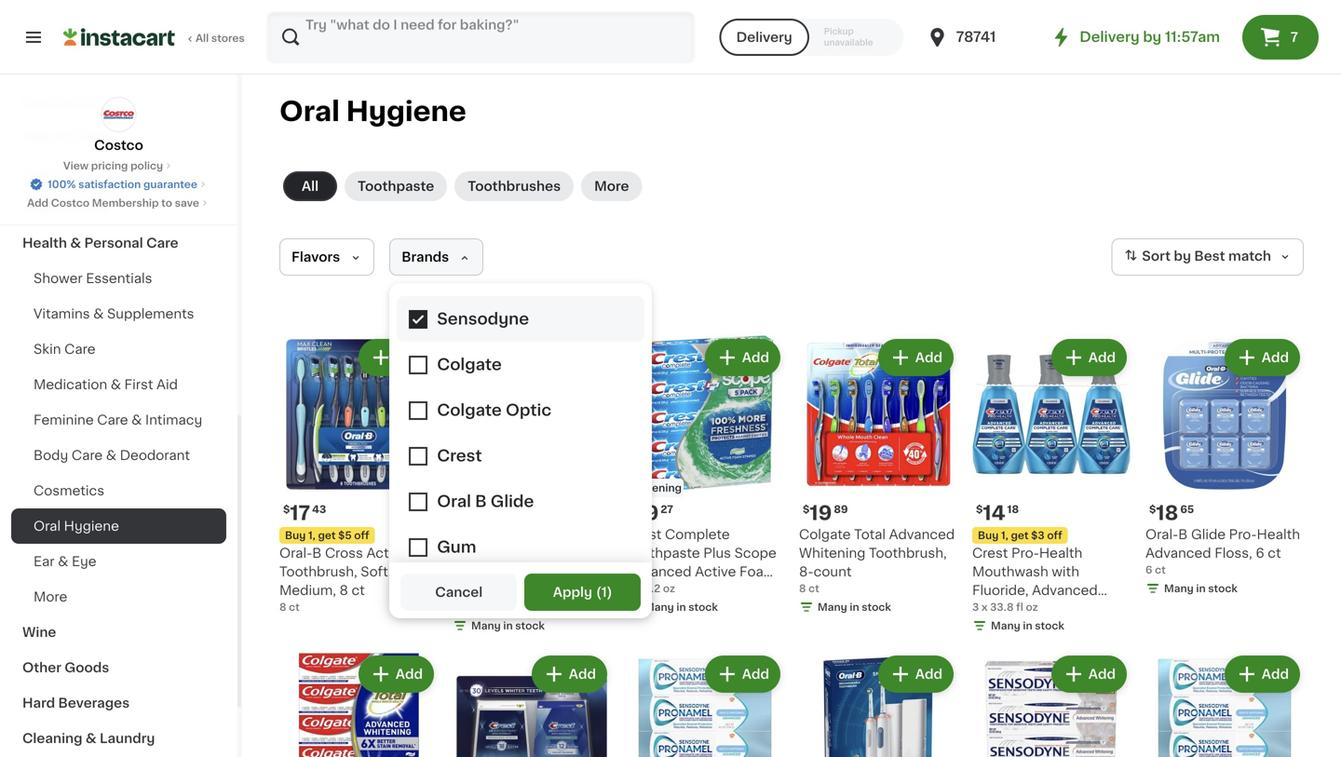 Task type: describe. For each thing, give the bounding box(es) containing it.
65
[[1180, 504, 1194, 515]]

pro- inside oral-b glide pro-health advanced floss, 6 ct 6 ct
[[1229, 528, 1257, 541]]

buy 1, get $3 off
[[978, 530, 1062, 541]]

ct inside crest pro-health mouthwash with fluoride, advanced complete care, 33.8 fl oz, 3 ct
[[1007, 621, 1020, 634]]

18 inside $ 14 18
[[1007, 504, 1019, 515]]

deodorant
[[120, 449, 190, 462]]

1, for 17
[[308, 530, 316, 541]]

laundry
[[100, 732, 155, 745]]

delivery by 11:57am link
[[1050, 26, 1220, 48]]

advanced inside crest 3d white advanced toothpaste, 5 x 5.2 oz 5 x 5.2 oz
[[453, 565, 518, 578]]

1, for 14
[[1001, 530, 1009, 541]]

0 horizontal spatial fl
[[1016, 602, 1024, 612]]

in down 3 x 33.8 fl oz
[[1023, 621, 1033, 631]]

total
[[854, 528, 886, 541]]

2 buy from the left
[[458, 530, 479, 541]]

& for cider
[[57, 130, 68, 143]]

$ for $ 14 18
[[976, 504, 983, 515]]

many in stock for 27
[[645, 602, 718, 612]]

best
[[1195, 250, 1225, 263]]

0 horizontal spatial 33.8
[[990, 602, 1014, 612]]

in for buy 1, get $4 off
[[503, 621, 513, 631]]

cancel
[[435, 586, 483, 599]]

8.2 inside crest complete toothpaste plus scope advanced active foam, striped, 8.2 oz, 5 ct
[[681, 584, 701, 597]]

scope
[[735, 547, 777, 560]]

2 19 from the left
[[810, 503, 832, 523]]

with
[[1052, 565, 1080, 578]]

intimacy
[[145, 414, 202, 427]]

0 vertical spatial hygiene
[[346, 98, 466, 125]]

3 x 33.8 fl oz
[[972, 602, 1038, 612]]

view
[[63, 161, 89, 171]]

beer & cider link
[[11, 119, 226, 155]]

save
[[175, 198, 199, 208]]

oral- for cross
[[279, 547, 312, 560]]

hard beverages link
[[11, 686, 226, 721]]

$ 14 18
[[976, 503, 1019, 523]]

whitening for crest complete toothpaste plus scope advanced active foam, striped, 8.2 oz, 5 ct
[[628, 483, 682, 493]]

2 off from the left
[[528, 530, 543, 541]]

advanced inside oral-b glide pro-health advanced floss, 6 ct 6 ct
[[1146, 547, 1212, 560]]

5 x 8.2 oz
[[626, 584, 675, 594]]

to
[[161, 198, 172, 208]]

all for all stores
[[196, 33, 209, 43]]

0 vertical spatial costco
[[94, 139, 143, 152]]

apply
[[553, 586, 592, 599]]

get for 14
[[1011, 530, 1029, 541]]

89
[[834, 504, 848, 515]]

92
[[487, 504, 501, 515]]

cosmetics
[[34, 484, 104, 497]]

0 horizontal spatial 6
[[1146, 565, 1153, 575]]

in for 19
[[850, 602, 859, 612]]

shower
[[34, 272, 83, 285]]

ct down $ 18 65 at the bottom
[[1155, 565, 1166, 575]]

1 horizontal spatial oral
[[279, 98, 340, 125]]

best match
[[1195, 250, 1271, 263]]

add costco membership to save link
[[27, 196, 210, 211]]

x down buy 1, get $4 off
[[465, 584, 472, 597]]

27
[[661, 504, 673, 515]]

medium,
[[279, 584, 336, 597]]

19 27
[[637, 503, 673, 523]]

many for 27
[[645, 602, 674, 612]]

action
[[366, 547, 409, 560]]

membership
[[92, 198, 159, 208]]

b for glide
[[1179, 528, 1188, 541]]

first
[[124, 378, 153, 391]]

oral-b glide pro-health advanced floss, 6 ct 6 ct
[[1146, 528, 1300, 575]]

$ 18 65
[[1149, 503, 1194, 523]]

Best match Sort by field
[[1112, 238, 1304, 276]]

feminine care & intimacy
[[34, 414, 202, 427]]

add costco membership to save
[[27, 198, 199, 208]]

match
[[1229, 250, 1271, 263]]

whitening inside the colgate total advanced whitening toothbrush, 8-count 8 ct
[[799, 547, 866, 560]]

crest pro-health mouthwash with fluoride, advanced complete care, 33.8 fl oz, 3 ct
[[972, 547, 1120, 634]]

100%
[[48, 179, 76, 190]]

$ for $ 18 92
[[456, 504, 463, 515]]

body
[[34, 449, 68, 462]]

white
[[514, 547, 552, 560]]

ct down medium,
[[289, 602, 300, 612]]

or
[[392, 565, 405, 578]]

care for feminine
[[97, 414, 128, 427]]

health inside crest pro-health mouthwash with fluoride, advanced complete care, 33.8 fl oz, 3 ct
[[1039, 547, 1083, 560]]

in for 18
[[1196, 584, 1206, 594]]

pro- inside crest pro-health mouthwash with fluoride, advanced complete care, 33.8 fl oz, 3 ct
[[1012, 547, 1039, 560]]

brands button
[[390, 238, 484, 276]]

product group containing 14
[[972, 335, 1131, 637]]

crest 3d white advanced toothpaste, 5 x 5.2 oz 5 x 5.2 oz
[[453, 547, 599, 612]]

goods for paper goods
[[65, 201, 110, 214]]

in for 27
[[677, 602, 686, 612]]

3 inside crest pro-health mouthwash with fluoride, advanced complete care, 33.8 fl oz, 3 ct
[[995, 621, 1003, 634]]

ear
[[34, 555, 55, 568]]

all link
[[283, 171, 337, 201]]

crest complete toothpaste plus scope advanced active foam, striped, 8.2 oz, 5 ct
[[626, 528, 780, 597]]

stock down care,
[[1035, 621, 1065, 631]]

0 vertical spatial 5.2
[[475, 584, 496, 597]]

care down to
[[146, 237, 178, 250]]

$ 19 89
[[803, 503, 848, 523]]

sort
[[1142, 250, 1171, 263]]

78741 button
[[926, 11, 1038, 63]]

all for all
[[302, 180, 319, 193]]

Search field
[[268, 13, 694, 61]]

& for personal
[[70, 237, 81, 250]]

oral-b cross action toothbrush, soft or medium, 8 ct 8 ct
[[279, 547, 409, 612]]

by for sort
[[1174, 250, 1191, 263]]

all stores
[[196, 33, 245, 43]]

& down the feminine care & intimacy
[[106, 449, 116, 462]]

1 horizontal spatial 8
[[340, 584, 348, 597]]

stores
[[211, 33, 245, 43]]

apply ( 1 )
[[553, 586, 613, 599]]

active
[[695, 565, 736, 578]]

x inside product group
[[982, 602, 988, 612]]

cleaning
[[22, 732, 82, 745]]

flavors button
[[279, 238, 375, 276]]

wine link
[[11, 615, 226, 650]]

costco logo image
[[101, 97, 136, 132]]

essentials
[[86, 272, 152, 285]]

$3
[[1031, 530, 1045, 541]]

foam,
[[740, 565, 780, 578]]

paper
[[22, 201, 62, 214]]

stock for 18
[[1208, 584, 1238, 594]]

oral hygiene link
[[11, 509, 226, 544]]

0 horizontal spatial more link
[[11, 579, 226, 615]]

7 button
[[1243, 15, 1319, 60]]

beer
[[22, 130, 54, 143]]

5 inside crest complete toothpaste plus scope advanced active foam, striped, 8.2 oz, 5 ct
[[727, 584, 736, 597]]

& for first
[[111, 378, 121, 391]]

1
[[602, 586, 607, 599]]

& down first
[[131, 414, 142, 427]]

stock for buy 1, get $4 off
[[515, 621, 545, 631]]

medication
[[34, 378, 107, 391]]

ct right floss,
[[1268, 547, 1281, 560]]

flavors
[[292, 251, 340, 264]]

cleaning & laundry
[[22, 732, 155, 745]]

liquor
[[22, 166, 65, 179]]

0 horizontal spatial toothpaste
[[358, 180, 434, 193]]

0 horizontal spatial more
[[34, 591, 67, 604]]

service type group
[[720, 19, 904, 56]]

advanced inside crest pro-health mouthwash with fluoride, advanced complete care, 33.8 fl oz, 3 ct
[[1032, 584, 1098, 597]]

& for supplements
[[93, 307, 104, 320]]

ct down soft
[[352, 584, 365, 597]]

oz, inside crest complete toothpaste plus scope advanced active foam, striped, 8.2 oz, 5 ct
[[705, 584, 724, 597]]

health & personal care link
[[11, 225, 226, 261]]

1 19 from the left
[[637, 503, 659, 523]]

$ for $ 18 65
[[1149, 504, 1156, 515]]

all stores link
[[63, 11, 246, 63]]



Task type: locate. For each thing, give the bounding box(es) containing it.
complete up the plus
[[665, 528, 730, 541]]

health & personal care
[[22, 237, 178, 250]]

many in stock down striped,
[[645, 602, 718, 612]]

toothbrush, for advanced
[[869, 547, 947, 560]]

stock down the colgate total advanced whitening toothbrush, 8-count 8 ct at bottom right
[[862, 602, 891, 612]]

many down 3 x 33.8 fl oz
[[991, 621, 1021, 631]]

advanced down glide
[[1146, 547, 1212, 560]]

1 vertical spatial 6
[[1146, 565, 1153, 575]]

advanced right total
[[889, 528, 955, 541]]

goods up the beverages
[[65, 661, 109, 674]]

$5
[[338, 530, 352, 541]]

8 inside the colgate total advanced whitening toothbrush, 8-count 8 ct
[[799, 584, 806, 594]]

advanced down with on the bottom
[[1032, 584, 1098, 597]]

0 horizontal spatial 3
[[972, 602, 979, 612]]

8-
[[799, 565, 814, 578]]

0 horizontal spatial all
[[196, 33, 209, 43]]

5.2
[[475, 584, 496, 597], [471, 602, 487, 612]]

0 horizontal spatial pro-
[[1012, 547, 1039, 560]]

ct inside the colgate total advanced whitening toothbrush, 8-count 8 ct
[[809, 584, 820, 594]]

care,
[[1041, 603, 1075, 616]]

100% satisfaction guarantee button
[[29, 173, 209, 192]]

toothbrush, for cross
[[279, 565, 357, 578]]

0 horizontal spatial b
[[312, 547, 322, 560]]

toothbrushes link
[[455, 171, 574, 201]]

oral- for glide
[[1146, 528, 1179, 541]]

many down striped,
[[645, 602, 674, 612]]

liquor link
[[11, 155, 226, 190]]

1, down "$ 18 92"
[[482, 530, 489, 541]]

2 $ from the left
[[456, 504, 463, 515]]

18 left 92
[[463, 503, 486, 523]]

(
[[596, 586, 602, 599]]

18 for $ 18 65
[[1156, 503, 1179, 523]]

b down buy 1, get $5 off
[[312, 547, 322, 560]]

get left $3
[[1011, 530, 1029, 541]]

8.2 down active
[[681, 584, 701, 597]]

1 horizontal spatial toothbrush,
[[869, 547, 947, 560]]

beverages
[[58, 697, 130, 710]]

health inside oral-b glide pro-health advanced floss, 6 ct 6 ct
[[1257, 528, 1300, 541]]

0 vertical spatial 6
[[1256, 547, 1265, 560]]

0 vertical spatial toothpaste
[[358, 180, 434, 193]]

toothbrush, up medium,
[[279, 565, 357, 578]]

19
[[637, 503, 659, 523], [810, 503, 832, 523]]

1 horizontal spatial oral hygiene
[[279, 98, 466, 125]]

hygiene
[[346, 98, 466, 125], [64, 520, 119, 533]]

2 horizontal spatial 18
[[1156, 503, 1179, 523]]

1 1, from the left
[[308, 530, 316, 541]]

by inside field
[[1174, 250, 1191, 263]]

costco up view pricing policy link
[[94, 139, 143, 152]]

3 down the fluoride,
[[972, 602, 979, 612]]

0 horizontal spatial delivery
[[736, 31, 792, 44]]

health up with on the bottom
[[1039, 547, 1083, 560]]

x
[[635, 584, 641, 594], [465, 584, 472, 597], [462, 602, 468, 612], [982, 602, 988, 612]]

oz, down active
[[705, 584, 724, 597]]

1 horizontal spatial pro-
[[1229, 528, 1257, 541]]

b inside oral-b glide pro-health advanced floss, 6 ct 6 ct
[[1179, 528, 1188, 541]]

cosmetics link
[[11, 473, 226, 509]]

vitamins & supplements
[[34, 307, 194, 320]]

crest for crest pro-health mouthwash with fluoride, advanced complete care, 33.8 fl oz, 3 ct
[[972, 547, 1008, 560]]

1 vertical spatial toothpaste
[[626, 547, 700, 560]]

x down cancel
[[462, 602, 468, 612]]

many in stock for buy 1, get $4 off
[[471, 621, 545, 631]]

toothpaste up the 5 x 8.2 oz
[[626, 547, 700, 560]]

many in stock down crest 3d white advanced toothpaste, 5 x 5.2 oz 5 x 5.2 oz
[[471, 621, 545, 631]]

ear & eye
[[34, 555, 96, 568]]

buy 1, get $4 off
[[458, 530, 543, 541]]

None search field
[[266, 11, 695, 63]]

1 vertical spatial b
[[312, 547, 322, 560]]

18 for $ 18 92
[[463, 503, 486, 523]]

0 vertical spatial goods
[[65, 201, 110, 214]]

2 horizontal spatial health
[[1257, 528, 1300, 541]]

get up 3d
[[491, 530, 509, 541]]

paper goods link
[[11, 190, 226, 225]]

cider
[[71, 130, 108, 143]]

6 down $ 18 65 at the bottom
[[1146, 565, 1153, 575]]

8 down medium,
[[279, 602, 286, 612]]

2 horizontal spatial off
[[1047, 530, 1062, 541]]

off right $5
[[354, 530, 369, 541]]

19 left 89
[[810, 503, 832, 523]]

1 vertical spatial 3
[[995, 621, 1003, 634]]

0 vertical spatial b
[[1179, 528, 1188, 541]]

1 horizontal spatial hygiene
[[346, 98, 466, 125]]

many for 19
[[818, 602, 847, 612]]

0 horizontal spatial oral hygiene
[[34, 520, 119, 533]]

stock down crest 3d white advanced toothpaste, 5 x 5.2 oz 5 x 5.2 oz
[[515, 621, 545, 631]]

3d
[[492, 547, 511, 560]]

0 vertical spatial oral hygiene
[[279, 98, 466, 125]]

vitamins
[[34, 307, 90, 320]]

& left first
[[111, 378, 121, 391]]

many in stock for 19
[[818, 602, 891, 612]]

stock down floss,
[[1208, 584, 1238, 594]]

0 vertical spatial oz,
[[705, 584, 724, 597]]

3 buy from the left
[[978, 530, 999, 541]]

feminine
[[34, 414, 94, 427]]

buy down "$ 18 92"
[[458, 530, 479, 541]]

& right "beer"
[[57, 130, 68, 143]]

hard
[[22, 697, 55, 710]]

& right ear
[[58, 555, 68, 568]]

0 horizontal spatial off
[[354, 530, 369, 541]]

1 horizontal spatial oz,
[[972, 621, 991, 634]]

2 horizontal spatial 1,
[[1001, 530, 1009, 541]]

ct down foam,
[[739, 584, 752, 597]]

1 horizontal spatial more
[[594, 180, 629, 193]]

1 goods from the top
[[65, 201, 110, 214]]

0 vertical spatial oral-
[[1146, 528, 1179, 541]]

1 vertical spatial oz,
[[972, 621, 991, 634]]

toothbrush, inside the colgate total advanced whitening toothbrush, 8-count 8 ct
[[869, 547, 947, 560]]

3 down 3 x 33.8 fl oz
[[995, 621, 1003, 634]]

whitening
[[455, 483, 509, 493], [628, 483, 682, 493], [799, 547, 866, 560]]

0 vertical spatial all
[[196, 33, 209, 43]]

product group
[[279, 335, 438, 615], [453, 335, 611, 637], [626, 335, 784, 619], [799, 335, 958, 619], [972, 335, 1131, 637], [1146, 335, 1304, 600], [279, 652, 438, 757], [453, 652, 611, 757], [626, 652, 784, 757], [799, 652, 958, 757], [972, 652, 1131, 757], [1146, 652, 1304, 757]]

0 vertical spatial pro-
[[1229, 528, 1257, 541]]

other goods
[[22, 661, 109, 674]]

oz, inside crest pro-health mouthwash with fluoride, advanced complete care, 33.8 fl oz, 3 ct
[[972, 621, 991, 634]]

1 horizontal spatial 8.2
[[681, 584, 701, 597]]

$ left 43
[[283, 504, 290, 515]]

ct inside crest complete toothpaste plus scope advanced active foam, striped, 8.2 oz, 5 ct
[[739, 584, 752, 597]]

4 $ from the left
[[976, 504, 983, 515]]

0 vertical spatial toothbrush,
[[869, 547, 947, 560]]

add button
[[360, 341, 432, 374], [707, 341, 779, 374], [880, 341, 952, 374], [1053, 341, 1125, 374], [1227, 341, 1298, 374], [360, 658, 432, 691], [534, 658, 605, 691], [707, 658, 779, 691], [880, 658, 952, 691], [1053, 658, 1125, 691], [1227, 658, 1298, 691]]

1 horizontal spatial delivery
[[1080, 30, 1140, 44]]

stock for 27
[[689, 602, 718, 612]]

2 goods from the top
[[65, 661, 109, 674]]

18
[[463, 503, 486, 523], [1156, 503, 1179, 523], [1007, 504, 1019, 515]]

100% satisfaction guarantee
[[48, 179, 197, 190]]

care right body
[[72, 449, 103, 462]]

1 horizontal spatial health
[[1039, 547, 1083, 560]]

$ inside $ 14 18
[[976, 504, 983, 515]]

complete inside crest complete toothpaste plus scope advanced active foam, striped, 8.2 oz, 5 ct
[[665, 528, 730, 541]]

crest down 19 27
[[626, 528, 662, 541]]

crest inside crest pro-health mouthwash with fluoride, advanced complete care, 33.8 fl oz, 3 ct
[[972, 547, 1008, 560]]

2 horizontal spatial buy
[[978, 530, 999, 541]]

in down oral-b glide pro-health advanced floss, 6 ct 6 ct
[[1196, 584, 1206, 594]]

0 vertical spatial complete
[[665, 528, 730, 541]]

0 vertical spatial health
[[22, 237, 67, 250]]

stock down active
[[689, 602, 718, 612]]

many down cancel button
[[471, 621, 501, 631]]

1 horizontal spatial complete
[[972, 603, 1037, 616]]

0 vertical spatial 3
[[972, 602, 979, 612]]

hygiene inside the oral hygiene link
[[64, 520, 119, 533]]

hygiene up eye
[[64, 520, 119, 533]]

crest inside crest 3d white advanced toothpaste, 5 x 5.2 oz 5 x 5.2 oz
[[453, 547, 489, 560]]

off for 17
[[354, 530, 369, 541]]

whitening up the count
[[799, 547, 866, 560]]

2 horizontal spatial whitening
[[799, 547, 866, 560]]

1 horizontal spatial whitening
[[628, 483, 682, 493]]

3 get from the left
[[1011, 530, 1029, 541]]

19 left 27
[[637, 503, 659, 523]]

1 vertical spatial oral
[[34, 520, 61, 533]]

$ for $ 17 43
[[283, 504, 290, 515]]

buy for 17
[[285, 530, 306, 541]]

cleaning & laundry link
[[11, 721, 226, 756]]

1 horizontal spatial b
[[1179, 528, 1188, 541]]

1 vertical spatial 5.2
[[471, 602, 487, 612]]

1 vertical spatial costco
[[51, 198, 90, 208]]

oral
[[279, 98, 340, 125], [34, 520, 61, 533]]

& down shower essentials
[[93, 307, 104, 320]]

1 horizontal spatial crest
[[626, 528, 662, 541]]

oral up all link
[[279, 98, 340, 125]]

buy 1, get $5 off
[[285, 530, 369, 541]]

1 horizontal spatial 3
[[995, 621, 1003, 634]]

$ up buy 1, get $3 off
[[976, 504, 983, 515]]

1 vertical spatial more link
[[11, 579, 226, 615]]

striped,
[[626, 584, 677, 597]]

oral hygiene down cosmetics
[[34, 520, 119, 533]]

5.2 down cancel
[[471, 602, 487, 612]]

many for 18
[[1164, 584, 1194, 594]]

by right 'sort'
[[1174, 250, 1191, 263]]

floss,
[[1215, 547, 1253, 560]]

oral- down $ 18 65 at the bottom
[[1146, 528, 1179, 541]]

33.8 right care,
[[1078, 603, 1108, 616]]

delivery inside delivery by 11:57am link
[[1080, 30, 1140, 44]]

0 horizontal spatial get
[[318, 530, 336, 541]]

x right )
[[635, 584, 641, 594]]

ct down 3 x 33.8 fl oz
[[1007, 621, 1020, 634]]

b
[[1179, 528, 1188, 541], [312, 547, 322, 560]]

1 get from the left
[[318, 530, 336, 541]]

delivery for delivery
[[736, 31, 792, 44]]

goods for other goods
[[65, 661, 109, 674]]

& for laundry
[[86, 732, 96, 745]]

complete inside crest pro-health mouthwash with fluoride, advanced complete care, 33.8 fl oz, 3 ct
[[972, 603, 1037, 616]]

crest up mouthwash
[[972, 547, 1008, 560]]

1 buy from the left
[[285, 530, 306, 541]]

toothbrush, inside oral-b cross action toothbrush, soft or medium, 8 ct 8 ct
[[279, 565, 357, 578]]

3
[[972, 602, 979, 612], [995, 621, 1003, 634]]

0 vertical spatial by
[[1143, 30, 1162, 44]]

0 horizontal spatial 19
[[637, 503, 659, 523]]

1 horizontal spatial 19
[[810, 503, 832, 523]]

$ 17 43
[[283, 503, 326, 523]]

0 horizontal spatial by
[[1143, 30, 1162, 44]]

$ left 92
[[456, 504, 463, 515]]

whitening up 27
[[628, 483, 682, 493]]

1 horizontal spatial fl
[[1111, 603, 1120, 616]]

$ inside $ 18 65
[[1149, 504, 1156, 515]]

18 left 65
[[1156, 503, 1179, 523]]

2 get from the left
[[491, 530, 509, 541]]

11:57am
[[1165, 30, 1220, 44]]

toothpaste link
[[345, 171, 447, 201]]

0 horizontal spatial toothbrush,
[[279, 565, 357, 578]]

b down $ 18 65 at the bottom
[[1179, 528, 1188, 541]]

3 1, from the left
[[1001, 530, 1009, 541]]

&
[[57, 130, 68, 143], [70, 237, 81, 250], [93, 307, 104, 320], [111, 378, 121, 391], [131, 414, 142, 427], [106, 449, 116, 462], [58, 555, 68, 568], [86, 732, 96, 745]]

33.8 inside crest pro-health mouthwash with fluoride, advanced complete care, 33.8 fl oz, 3 ct
[[1078, 603, 1108, 616]]

cross
[[325, 547, 363, 560]]

many in stock down 3 x 33.8 fl oz
[[991, 621, 1065, 631]]

all up flavors
[[302, 180, 319, 193]]

1 vertical spatial oral hygiene
[[34, 520, 119, 533]]

& down the paper goods
[[70, 237, 81, 250]]

many
[[1164, 584, 1194, 594], [645, 602, 674, 612], [818, 602, 847, 612], [471, 621, 501, 631], [991, 621, 1021, 631]]

delivery by 11:57am
[[1080, 30, 1220, 44]]

many down the count
[[818, 602, 847, 612]]

8 right medium,
[[340, 584, 348, 597]]

get for 17
[[318, 530, 336, 541]]

care right skin
[[64, 343, 95, 356]]

health right glide
[[1257, 528, 1300, 541]]

1 vertical spatial toothbrush,
[[279, 565, 357, 578]]

0 horizontal spatial oral
[[34, 520, 61, 533]]

whitening up 92
[[455, 483, 509, 493]]

pro- up floss,
[[1229, 528, 1257, 541]]

0 horizontal spatial hygiene
[[64, 520, 119, 533]]

1 horizontal spatial 1,
[[482, 530, 489, 541]]

stock for 19
[[862, 602, 891, 612]]

$ inside "$ 18 92"
[[456, 504, 463, 515]]

1 horizontal spatial off
[[528, 530, 543, 541]]

0 vertical spatial oral
[[279, 98, 340, 125]]

paper goods
[[22, 201, 110, 214]]

oz inside product group
[[1026, 602, 1038, 612]]

shower essentials link
[[11, 261, 226, 296]]

2 horizontal spatial 8
[[799, 584, 806, 594]]

18 right 14
[[1007, 504, 1019, 515]]

1 vertical spatial oral-
[[279, 547, 312, 560]]

care up body care & deodorant
[[97, 414, 128, 427]]

6 right floss,
[[1256, 547, 1265, 560]]

b inside oral-b cross action toothbrush, soft or medium, 8 ct 8 ct
[[312, 547, 322, 560]]

oral- down buy 1, get $5 off
[[279, 547, 312, 560]]

instacart logo image
[[63, 26, 175, 48]]

oral hygiene up toothpaste link
[[279, 98, 466, 125]]

1 $ from the left
[[283, 504, 290, 515]]

skin care
[[34, 343, 95, 356]]

supplements
[[107, 307, 194, 320]]

$
[[283, 504, 290, 515], [456, 504, 463, 515], [803, 504, 810, 515], [976, 504, 983, 515], [1149, 504, 1156, 515]]

cancel button
[[401, 574, 517, 611]]

delivery for delivery by 11:57am
[[1080, 30, 1140, 44]]

eye
[[72, 555, 96, 568]]

advanced inside crest complete toothpaste plus scope advanced active foam, striped, 8.2 oz, 5 ct
[[626, 565, 692, 578]]

goods down satisfaction
[[65, 201, 110, 214]]

oral- inside oral-b glide pro-health advanced floss, 6 ct 6 ct
[[1146, 528, 1179, 541]]

b for cross
[[312, 547, 322, 560]]

oral up ear
[[34, 520, 61, 533]]

complete down the fluoride,
[[972, 603, 1037, 616]]

buy down 17
[[285, 530, 306, 541]]

0 horizontal spatial buy
[[285, 530, 306, 541]]

off for 14
[[1047, 530, 1062, 541]]

0 horizontal spatial 8.2
[[644, 584, 661, 594]]

many for buy 1, get $4 off
[[471, 621, 501, 631]]

1 horizontal spatial toothpaste
[[626, 547, 700, 560]]

vitamins & supplements link
[[11, 296, 226, 332]]

1 vertical spatial by
[[1174, 250, 1191, 263]]

guarantee
[[143, 179, 197, 190]]

product group containing 17
[[279, 335, 438, 615]]

fluoride,
[[972, 584, 1029, 597]]

0 horizontal spatial 1,
[[308, 530, 316, 541]]

x down the fluoride,
[[982, 602, 988, 612]]

complete
[[665, 528, 730, 541], [972, 603, 1037, 616]]

1 horizontal spatial more link
[[581, 171, 642, 201]]

fl right care,
[[1111, 603, 1120, 616]]

0 horizontal spatial crest
[[453, 547, 489, 560]]

1 horizontal spatial 6
[[1256, 547, 1265, 560]]

0 horizontal spatial health
[[22, 237, 67, 250]]

skin care link
[[11, 332, 226, 367]]

advanced up the 5 x 8.2 oz
[[626, 565, 692, 578]]

& inside "link"
[[111, 378, 121, 391]]

count
[[814, 565, 852, 578]]

pricing
[[91, 161, 128, 171]]

2 horizontal spatial get
[[1011, 530, 1029, 541]]

advanced inside the colgate total advanced whitening toothbrush, 8-count 8 ct
[[889, 528, 955, 541]]

toothpaste,
[[522, 565, 599, 578]]

$ inside the $ 19 89
[[803, 504, 810, 515]]

care for body
[[72, 449, 103, 462]]

0 horizontal spatial costco
[[51, 198, 90, 208]]

crest for crest complete toothpaste plus scope advanced active foam, striped, 8.2 oz, 5 ct
[[626, 528, 662, 541]]

many in stock down oral-b glide pro-health advanced floss, 6 ct 6 ct
[[1164, 584, 1238, 594]]

crest for crest 3d white advanced toothpaste, 5 x 5.2 oz 5 x 5.2 oz
[[453, 547, 489, 560]]

2 vertical spatial health
[[1039, 547, 1083, 560]]

0 horizontal spatial whitening
[[455, 483, 509, 493]]

0 horizontal spatial 8
[[279, 602, 286, 612]]

many in stock for 18
[[1164, 584, 1238, 594]]

fl inside crest pro-health mouthwash with fluoride, advanced complete care, 33.8 fl oz, 3 ct
[[1111, 603, 1120, 616]]

advanced down 3d
[[453, 565, 518, 578]]

ear & eye link
[[11, 544, 226, 579]]

1 vertical spatial more
[[34, 591, 67, 604]]

1 vertical spatial complete
[[972, 603, 1037, 616]]

0 vertical spatial more link
[[581, 171, 642, 201]]

in down the count
[[850, 602, 859, 612]]

costco link
[[94, 97, 143, 155]]

oral- inside oral-b cross action toothbrush, soft or medium, 8 ct 8 ct
[[279, 547, 312, 560]]

33.8
[[990, 602, 1014, 612], [1078, 603, 1108, 616]]

43
[[312, 504, 326, 515]]

1 vertical spatial hygiene
[[64, 520, 119, 533]]

colgate
[[799, 528, 851, 541]]

more
[[594, 180, 629, 193], [34, 591, 67, 604]]

goods
[[65, 201, 110, 214], [65, 661, 109, 674]]

hygiene up toothpaste link
[[346, 98, 466, 125]]

toothbrush, down total
[[869, 547, 947, 560]]

in down crest 3d white advanced toothpaste, 5 x 5.2 oz 5 x 5.2 oz
[[503, 621, 513, 631]]

1 horizontal spatial all
[[302, 180, 319, 193]]

other goods link
[[11, 650, 226, 686]]

0 horizontal spatial oz,
[[705, 584, 724, 597]]

$ left 65
[[1149, 504, 1156, 515]]

delivery inside delivery button
[[736, 31, 792, 44]]

fl
[[1016, 602, 1024, 612], [1111, 603, 1120, 616]]

1 horizontal spatial oral-
[[1146, 528, 1179, 541]]

$ for $ 19 89
[[803, 504, 810, 515]]

care for skin
[[64, 343, 95, 356]]

1, down $ 14 18
[[1001, 530, 1009, 541]]

crest inside crest complete toothpaste plus scope advanced active foam, striped, 8.2 oz, 5 ct
[[626, 528, 662, 541]]

0 horizontal spatial complete
[[665, 528, 730, 541]]

shower essentials
[[34, 272, 152, 285]]

1 vertical spatial all
[[302, 180, 319, 193]]

floral
[[22, 60, 60, 73]]

electronics link
[[11, 84, 226, 119]]

whitening for crest 3d white advanced toothpaste, 5 x 5.2 oz
[[455, 483, 509, 493]]

soft
[[361, 565, 388, 578]]

1 off from the left
[[354, 530, 369, 541]]

33.8 down the fluoride,
[[990, 602, 1014, 612]]

by for delivery
[[1143, 30, 1162, 44]]

5 $ from the left
[[1149, 504, 1156, 515]]

2 1, from the left
[[482, 530, 489, 541]]

1 horizontal spatial 33.8
[[1078, 603, 1108, 616]]

$4
[[512, 530, 525, 541]]

mouthwash
[[972, 565, 1049, 578]]

& for eye
[[58, 555, 68, 568]]

toothpaste inside crest complete toothpaste plus scope advanced active foam, striped, 8.2 oz, 5 ct
[[626, 547, 700, 560]]

wine
[[22, 626, 56, 639]]

many down oral-b glide pro-health advanced floss, 6 ct 6 ct
[[1164, 584, 1194, 594]]

$ inside $ 17 43
[[283, 504, 290, 515]]

0 horizontal spatial oral-
[[279, 547, 312, 560]]

1 vertical spatial health
[[1257, 528, 1300, 541]]

3 off from the left
[[1047, 530, 1062, 541]]

buy for 14
[[978, 530, 999, 541]]

add
[[27, 198, 48, 208], [396, 351, 423, 364], [742, 351, 769, 364], [915, 351, 943, 364], [1089, 351, 1116, 364], [1262, 351, 1289, 364], [396, 668, 423, 681], [569, 668, 596, 681], [742, 668, 769, 681], [915, 668, 943, 681], [1089, 668, 1116, 681], [1262, 668, 1289, 681]]

costco down 100%
[[51, 198, 90, 208]]

3 $ from the left
[[803, 504, 810, 515]]

oz,
[[705, 584, 724, 597], [972, 621, 991, 634]]

1 horizontal spatial by
[[1174, 250, 1191, 263]]



Task type: vqa. For each thing, say whether or not it's contained in the screenshot.
live
no



